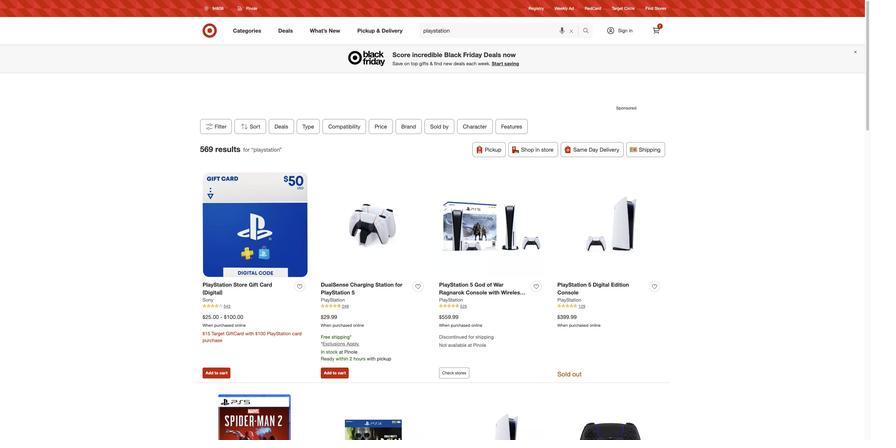 Task type: locate. For each thing, give the bounding box(es) containing it.
1 horizontal spatial add to cart button
[[321, 368, 349, 379]]

pickup right new
[[358, 27, 375, 34]]

playstation 4 console - call of duty modern warfare ii bundle image
[[321, 390, 426, 440], [321, 390, 426, 440]]

$559.99
[[440, 314, 459, 320]]

playstation inside $25.00 - $100.00 when purchased online $15 target giftcard with $100 playstation card purchase
[[267, 331, 291, 336]]

at
[[468, 342, 472, 348], [339, 349, 343, 355]]

with inside playstation 5 god of war ragnarok console with wireless controller
[[489, 289, 500, 296]]

online inside "$399.99 when purchased online"
[[590, 323, 601, 328]]

card
[[260, 281, 272, 288]]

deals up start
[[484, 51, 502, 59]]

2 horizontal spatial for
[[469, 334, 475, 340]]

what's
[[310, 27, 328, 34]]

playstation link down ragnarok
[[440, 297, 464, 303]]

pickup inside pickup & delivery link
[[358, 27, 375, 34]]

2 to from the left
[[333, 370, 337, 376]]

god
[[475, 281, 486, 288]]

1 horizontal spatial in
[[630, 28, 633, 33]]

target circle
[[613, 6, 635, 11]]

1 vertical spatial delivery
[[600, 146, 620, 153]]

purchased inside $559.99 when purchased online
[[451, 323, 471, 328]]

1 horizontal spatial add
[[324, 370, 332, 376]]

* down free
[[321, 341, 323, 347]]

2 vertical spatial with
[[367, 356, 376, 362]]

to down purchase
[[215, 370, 219, 376]]

2 purchased from the left
[[333, 323, 352, 328]]

2 when from the left
[[321, 323, 332, 328]]

price
[[375, 123, 387, 130]]

1 horizontal spatial to
[[333, 370, 337, 376]]

playstation 5 console image
[[440, 390, 545, 440], [440, 390, 545, 440]]

3 playstation link from the left
[[558, 297, 582, 303]]

add to cart
[[206, 370, 228, 376], [324, 370, 346, 376]]

5 left digital
[[589, 281, 592, 288]]

sony
[[203, 297, 214, 303]]

what's new
[[310, 27, 341, 34]]

purchased for $399.99
[[570, 323, 589, 328]]

pickup for pickup
[[485, 146, 502, 153]]

with left $100 on the bottom left of the page
[[245, 331, 254, 336]]

sold out
[[558, 370, 582, 378]]

1 vertical spatial sold
[[558, 370, 571, 378]]

deals for deals button at left
[[275, 123, 288, 130]]

dualsense wireless controller for playstation 5 image
[[558, 390, 663, 440], [558, 390, 663, 440]]

1 when from the left
[[203, 323, 213, 328]]

1 horizontal spatial cart
[[338, 370, 346, 376]]

pinole button
[[234, 2, 262, 15]]

569
[[200, 144, 213, 154]]

pinole inside "free shipping * * exclusions apply. in stock at  pinole ready within 2 hours with pickup"
[[345, 349, 358, 355]]

playstation
[[203, 281, 232, 288], [440, 281, 469, 288], [558, 281, 587, 288], [321, 289, 351, 296], [321, 297, 345, 303], [440, 297, 464, 303], [558, 297, 582, 303], [267, 331, 291, 336]]

pickup inside pickup button
[[485, 146, 502, 153]]

check stores
[[443, 370, 467, 376]]

playstation 5 digital edition console link
[[558, 281, 647, 297]]

0 horizontal spatial cart
[[220, 370, 228, 376]]

add to cart button down 'within' in the left of the page
[[321, 368, 349, 379]]

569 results for "playstation"
[[200, 144, 282, 154]]

same
[[574, 146, 588, 153]]

in left store
[[536, 146, 540, 153]]

what's new link
[[304, 23, 349, 38]]

1 horizontal spatial shipping
[[476, 334, 494, 340]]

1 add from the left
[[206, 370, 214, 376]]

0 vertical spatial with
[[489, 289, 500, 296]]

console up the 129
[[558, 289, 579, 296]]

2 horizontal spatial pinole
[[474, 342, 487, 348]]

3 purchased from the left
[[451, 323, 471, 328]]

online inside $559.99 when purchased online
[[472, 323, 483, 328]]

pickup & delivery
[[358, 27, 403, 34]]

$100
[[256, 331, 266, 336]]

when inside "$399.99 when purchased online"
[[558, 323, 569, 328]]

online down '129' link
[[590, 323, 601, 328]]

purchased inside $29.99 when purchased online
[[333, 323, 352, 328]]

pickup down features "button" at the top of page
[[485, 146, 502, 153]]

playstation 5 digital edition console image
[[558, 172, 663, 277], [558, 172, 663, 277]]

1 vertical spatial pickup
[[485, 146, 502, 153]]

when inside $559.99 when purchased online
[[440, 323, 450, 328]]

search button
[[580, 23, 597, 39]]

1 playstation link from the left
[[321, 297, 345, 303]]

out
[[573, 370, 582, 378]]

4 purchased from the left
[[570, 323, 589, 328]]

1 purchased from the left
[[214, 323, 234, 328]]

controller
[[440, 297, 465, 304]]

online up the giftcard
[[235, 323, 246, 328]]

1 vertical spatial in
[[536, 146, 540, 153]]

same day delivery
[[574, 146, 620, 153]]

deals
[[454, 61, 465, 66]]

save
[[393, 61, 403, 66]]

2 add from the left
[[324, 370, 332, 376]]

purchased down - on the bottom left of page
[[214, 323, 234, 328]]

at up 'within' in the left of the page
[[339, 349, 343, 355]]

1 horizontal spatial target
[[613, 6, 624, 11]]

0 horizontal spatial playstation link
[[321, 297, 345, 303]]

0 vertical spatial deals
[[279, 27, 293, 34]]

1 horizontal spatial delivery
[[600, 146, 620, 153]]

0 vertical spatial pinole
[[246, 6, 257, 11]]

store
[[234, 281, 248, 288]]

black
[[445, 51, 462, 59]]

playstation link
[[321, 297, 345, 303], [440, 297, 464, 303], [558, 297, 582, 303]]

2 vertical spatial pinole
[[345, 349, 358, 355]]

circle
[[625, 6, 635, 11]]

0 horizontal spatial &
[[377, 27, 380, 34]]

What can we help you find? suggestions appear below search field
[[420, 23, 585, 38]]

by
[[443, 123, 449, 130]]

purchased
[[214, 323, 234, 328], [333, 323, 352, 328], [451, 323, 471, 328], [570, 323, 589, 328]]

0 horizontal spatial to
[[215, 370, 219, 376]]

2 horizontal spatial playstation link
[[558, 297, 582, 303]]

cart
[[220, 370, 228, 376], [338, 370, 346, 376]]

price button
[[369, 119, 393, 134]]

0 vertical spatial sold
[[431, 123, 442, 130]]

in right sign
[[630, 28, 633, 33]]

when down $399.99
[[558, 323, 569, 328]]

0 horizontal spatial pinole
[[246, 6, 257, 11]]

features button
[[496, 119, 528, 134]]

online up apply.
[[353, 323, 364, 328]]

1 horizontal spatial 5
[[470, 281, 473, 288]]

playstation link for playstation 5 god of war ragnarok console with wireless controller
[[440, 297, 464, 303]]

0 horizontal spatial delivery
[[382, 27, 403, 34]]

2 vertical spatial for
[[469, 334, 475, 340]]

playstation link up '249'
[[321, 297, 345, 303]]

0 horizontal spatial at
[[339, 349, 343, 355]]

at right available
[[468, 342, 472, 348]]

2 add to cart from the left
[[324, 370, 346, 376]]

console
[[466, 289, 488, 296], [558, 289, 579, 296]]

5 inside playstation 5 god of war ragnarok console with wireless controller
[[470, 281, 473, 288]]

1 horizontal spatial &
[[430, 61, 433, 66]]

hours
[[354, 356, 366, 362]]

7 link
[[649, 23, 664, 38]]

0 horizontal spatial with
[[245, 331, 254, 336]]

(digital)
[[203, 289, 223, 296]]

sold by
[[431, 123, 449, 130]]

deals inside button
[[275, 123, 288, 130]]

type button
[[297, 119, 320, 134]]

delivery for pickup & delivery
[[382, 27, 403, 34]]

0 horizontal spatial target
[[212, 331, 225, 336]]

purchased down $399.99
[[570, 323, 589, 328]]

in for sign
[[630, 28, 633, 33]]

1 vertical spatial deals
[[484, 51, 502, 59]]

0 horizontal spatial for
[[243, 146, 250, 153]]

find
[[646, 6, 654, 11]]

purchased inside "$399.99 when purchased online"
[[570, 323, 589, 328]]

playstation link up the 129
[[558, 297, 582, 303]]

in inside button
[[536, 146, 540, 153]]

when down the "$559.99" at the right of page
[[440, 323, 450, 328]]

1 vertical spatial pinole
[[474, 342, 487, 348]]

1 horizontal spatial pickup
[[485, 146, 502, 153]]

with right the hours
[[367, 356, 376, 362]]

delivery right day
[[600, 146, 620, 153]]

1 vertical spatial with
[[245, 331, 254, 336]]

5 for god
[[470, 281, 473, 288]]

2 horizontal spatial with
[[489, 289, 500, 296]]

4 online from the left
[[590, 323, 601, 328]]

0 vertical spatial &
[[377, 27, 380, 34]]

249
[[342, 304, 349, 309]]

1 horizontal spatial playstation link
[[440, 297, 464, 303]]

ragnarok
[[440, 289, 465, 296]]

94806
[[212, 6, 224, 11]]

of
[[487, 281, 492, 288]]

sold for sold by
[[431, 123, 442, 130]]

sold for sold out
[[558, 370, 571, 378]]

1 horizontal spatial *
[[350, 334, 352, 340]]

0 horizontal spatial add to cart button
[[203, 368, 231, 379]]

0 horizontal spatial shipping
[[332, 334, 350, 340]]

available
[[449, 342, 467, 348]]

pinole
[[246, 6, 257, 11], [474, 342, 487, 348], [345, 349, 358, 355]]

compatibility
[[328, 123, 361, 130]]

add for when
[[324, 370, 332, 376]]

sold inside button
[[431, 123, 442, 130]]

4 when from the left
[[558, 323, 569, 328]]

shipping inside 'discontinued for shipping not available at pinole'
[[476, 334, 494, 340]]

2 playstation link from the left
[[440, 297, 464, 303]]

0 vertical spatial delivery
[[382, 27, 403, 34]]

target up purchase
[[212, 331, 225, 336]]

0 vertical spatial at
[[468, 342, 472, 348]]

delivery
[[382, 27, 403, 34], [600, 146, 620, 153]]

1 shipping from the left
[[332, 334, 350, 340]]

2
[[350, 356, 353, 362]]

for right results on the top
[[243, 146, 250, 153]]

dualsense charging station for playstation 5
[[321, 281, 403, 296]]

when up $15
[[203, 323, 213, 328]]

war
[[494, 281, 504, 288]]

add to cart down 'within' in the left of the page
[[324, 370, 346, 376]]

playstation 5 god of war ragnarok console with wireless controller
[[440, 281, 524, 304]]

1 online from the left
[[235, 323, 246, 328]]

pickup
[[377, 356, 392, 362]]

1 vertical spatial for
[[396, 281, 403, 288]]

find stores link
[[646, 6, 667, 11]]

2 add to cart button from the left
[[321, 368, 349, 379]]

when inside $29.99 when purchased online
[[321, 323, 332, 328]]

not
[[440, 342, 447, 348]]

features
[[502, 123, 523, 130]]

$559.99 when purchased online
[[440, 314, 483, 328]]

3 when from the left
[[440, 323, 450, 328]]

deals inside score incredible black friday deals now save on top gifts & find new deals each week. start saving
[[484, 51, 502, 59]]

0 horizontal spatial 5
[[352, 289, 355, 296]]

0 vertical spatial in
[[630, 28, 633, 33]]

5 left the god
[[470, 281, 473, 288]]

when inside $25.00 - $100.00 when purchased online $15 target giftcard with $100 playstation card purchase
[[203, 323, 213, 328]]

online up 'discontinued for shipping not available at pinole'
[[472, 323, 483, 328]]

1 vertical spatial &
[[430, 61, 433, 66]]

in
[[321, 349, 325, 355]]

cart for purchased
[[338, 370, 346, 376]]

2 console from the left
[[558, 289, 579, 296]]

apply.
[[347, 341, 360, 347]]

playstation 5 god of war ragnarok console with wireless controller image
[[440, 172, 545, 277], [440, 172, 545, 277]]

add to cart down purchase
[[206, 370, 228, 376]]

2 shipping from the left
[[476, 334, 494, 340]]

in
[[630, 28, 633, 33], [536, 146, 540, 153]]

0 horizontal spatial in
[[536, 146, 540, 153]]

1 cart from the left
[[220, 370, 228, 376]]

0 horizontal spatial sold
[[431, 123, 442, 130]]

3 online from the left
[[472, 323, 483, 328]]

1 horizontal spatial console
[[558, 289, 579, 296]]

pinole inside dropdown button
[[246, 6, 257, 11]]

deals left what's
[[279, 27, 293, 34]]

dualsense charging station for playstation 5 image
[[321, 172, 426, 277], [321, 172, 426, 277]]

to down the ready
[[333, 370, 337, 376]]

1 horizontal spatial with
[[367, 356, 376, 362]]

target left circle
[[613, 6, 624, 11]]

within
[[336, 356, 349, 362]]

dualsense charging station for playstation 5 link
[[321, 281, 410, 297]]

1 vertical spatial target
[[212, 331, 225, 336]]

gifts
[[420, 61, 429, 66]]

online for $29.99
[[353, 323, 364, 328]]

delivery up score
[[382, 27, 403, 34]]

0 horizontal spatial add
[[206, 370, 214, 376]]

sold left out
[[558, 370, 571, 378]]

in for shop
[[536, 146, 540, 153]]

1 add to cart from the left
[[206, 370, 228, 376]]

character
[[463, 123, 487, 130]]

purchased for $559.99
[[451, 323, 471, 328]]

0 horizontal spatial add to cart
[[206, 370, 228, 376]]

when
[[203, 323, 213, 328], [321, 323, 332, 328], [440, 323, 450, 328], [558, 323, 569, 328]]

purchased up discontinued
[[451, 323, 471, 328]]

marvel's spider-man 2 standard edition - playstation 5 image
[[203, 390, 308, 440], [203, 390, 308, 440]]

1 vertical spatial *
[[321, 341, 323, 347]]

0 vertical spatial for
[[243, 146, 250, 153]]

1 horizontal spatial sold
[[558, 370, 571, 378]]

pinole up 2
[[345, 349, 358, 355]]

1 horizontal spatial for
[[396, 281, 403, 288]]

&
[[377, 27, 380, 34], [430, 61, 433, 66]]

add
[[206, 370, 214, 376], [324, 370, 332, 376]]

add down the ready
[[324, 370, 332, 376]]

playstation inside playstation 5 god of war ragnarok console with wireless controller
[[440, 281, 469, 288]]

ready
[[321, 356, 335, 362]]

for right discontinued
[[469, 334, 475, 340]]

pickup & delivery link
[[352, 23, 411, 38]]

1 console from the left
[[466, 289, 488, 296]]

week.
[[478, 61, 491, 66]]

1 vertical spatial at
[[339, 349, 343, 355]]

add to cart button down purchase
[[203, 368, 231, 379]]

0 horizontal spatial console
[[466, 289, 488, 296]]

5 inside playstation 5 digital edition console
[[589, 281, 592, 288]]

$100.00
[[224, 314, 244, 320]]

with
[[489, 289, 500, 296], [245, 331, 254, 336], [367, 356, 376, 362]]

pinole right available
[[474, 342, 487, 348]]

with down war
[[489, 289, 500, 296]]

add down purchase
[[206, 370, 214, 376]]

delivery inside "button"
[[600, 146, 620, 153]]

2 cart from the left
[[338, 370, 346, 376]]

1 add to cart button from the left
[[203, 368, 231, 379]]

purchased down $29.99
[[333, 323, 352, 328]]

& inside score incredible black friday deals now save on top gifts & find new deals each week. start saving
[[430, 61, 433, 66]]

2 horizontal spatial 5
[[589, 281, 592, 288]]

* up apply.
[[350, 334, 352, 340]]

deals right the sort on the left
[[275, 123, 288, 130]]

pinole up categories link
[[246, 6, 257, 11]]

0 horizontal spatial pickup
[[358, 27, 375, 34]]

online inside $29.99 when purchased online
[[353, 323, 364, 328]]

5 down charging
[[352, 289, 355, 296]]

1 to from the left
[[215, 370, 219, 376]]

1 horizontal spatial add to cart
[[324, 370, 346, 376]]

to for when
[[333, 370, 337, 376]]

sold out element
[[558, 369, 582, 379]]

0 vertical spatial pickup
[[358, 27, 375, 34]]

2 online from the left
[[353, 323, 364, 328]]

exclusions apply. link
[[323, 341, 360, 347]]

1 horizontal spatial pinole
[[345, 349, 358, 355]]

1 horizontal spatial at
[[468, 342, 472, 348]]

sold left by
[[431, 123, 442, 130]]

5
[[470, 281, 473, 288], [589, 281, 592, 288], [352, 289, 355, 296]]

when down $29.99
[[321, 323, 332, 328]]

registry
[[529, 6, 544, 11]]

shipping down $559.99 when purchased online
[[476, 334, 494, 340]]

console down the god
[[466, 289, 488, 296]]

2 vertical spatial deals
[[275, 123, 288, 130]]

for right station
[[396, 281, 403, 288]]

shipping up exclusions apply. link at the left bottom of the page
[[332, 334, 350, 340]]

with inside "free shipping * * exclusions apply. in stock at  pinole ready within 2 hours with pickup"
[[367, 356, 376, 362]]

deals for deals link
[[279, 27, 293, 34]]



Task type: vqa. For each thing, say whether or not it's contained in the screenshot.
Target App link
no



Task type: describe. For each thing, give the bounding box(es) containing it.
add to cart button for -
[[203, 368, 231, 379]]

brand
[[402, 123, 416, 130]]

gift
[[249, 281, 258, 288]]

delivery for same day delivery
[[600, 146, 620, 153]]

249 link
[[321, 303, 426, 309]]

stores
[[655, 6, 667, 11]]

purchased inside $25.00 - $100.00 when purchased online $15 target giftcard with $100 playstation card purchase
[[214, 323, 234, 328]]

5 inside dualsense charging station for playstation 5
[[352, 289, 355, 296]]

$25.00 - $100.00 when purchased online $15 target giftcard with $100 playstation card purchase
[[203, 314, 302, 343]]

same day delivery button
[[561, 142, 624, 157]]

shipping button
[[627, 142, 666, 157]]

at inside 'discontinued for shipping not available at pinole'
[[468, 342, 472, 348]]

deals link
[[273, 23, 302, 38]]

0 vertical spatial *
[[350, 334, 352, 340]]

console inside playstation 5 god of war ragnarok console with wireless controller
[[466, 289, 488, 296]]

$399.99
[[558, 314, 577, 320]]

score
[[393, 51, 411, 59]]

stock
[[326, 349, 338, 355]]

94806 button
[[200, 2, 231, 15]]

edition
[[612, 281, 630, 288]]

add to cart for -
[[206, 370, 228, 376]]

redcard link
[[585, 6, 602, 11]]

friday
[[464, 51, 482, 59]]

add to cart for when
[[324, 370, 346, 376]]

playstation store gift card (digital) link
[[203, 281, 292, 297]]

pinole inside 'discontinued for shipping not available at pinole'
[[474, 342, 487, 348]]

target inside $25.00 - $100.00 when purchased online $15 target giftcard with $100 playstation card purchase
[[212, 331, 225, 336]]

when for $559.99
[[440, 323, 450, 328]]

$29.99
[[321, 314, 337, 320]]

registry link
[[529, 6, 544, 11]]

online for $559.99
[[472, 323, 483, 328]]

129
[[579, 304, 586, 309]]

online inside $25.00 - $100.00 when purchased online $15 target giftcard with $100 playstation card purchase
[[235, 323, 246, 328]]

giftcard
[[226, 331, 244, 336]]

pickup for pickup & delivery
[[358, 27, 375, 34]]

sold by button
[[425, 119, 455, 134]]

start
[[492, 61, 504, 66]]

0 vertical spatial target
[[613, 6, 624, 11]]

for inside 'discontinued for shipping not available at pinole'
[[469, 334, 475, 340]]

sort
[[250, 123, 260, 130]]

543 link
[[203, 303, 308, 309]]

when for $29.99
[[321, 323, 332, 328]]

add to cart button for when
[[321, 368, 349, 379]]

129 link
[[558, 303, 663, 309]]

weekly ad link
[[555, 6, 574, 11]]

shop
[[522, 146, 535, 153]]

with inside $25.00 - $100.00 when purchased online $15 target giftcard with $100 playstation card purchase
[[245, 331, 254, 336]]

results
[[215, 144, 241, 154]]

shipping
[[640, 146, 661, 153]]

compatibility button
[[323, 119, 366, 134]]

shop in store
[[522, 146, 554, 153]]

purchased for $29.99
[[333, 323, 352, 328]]

add for -
[[206, 370, 214, 376]]

playstation link for playstation 5 digital edition console
[[558, 297, 582, 303]]

when for $399.99
[[558, 323, 569, 328]]

7
[[660, 24, 661, 28]]

ad
[[569, 6, 574, 11]]

playstation 5 god of war ragnarok console with wireless controller link
[[440, 281, 529, 304]]

$399.99 when purchased online
[[558, 314, 601, 328]]

free shipping * * exclusions apply. in stock at  pinole ready within 2 hours with pickup
[[321, 334, 392, 362]]

cart for $100.00
[[220, 370, 228, 376]]

-
[[221, 314, 223, 320]]

incredible
[[413, 51, 443, 59]]

weekly
[[555, 6, 568, 11]]

for inside 569 results for "playstation"
[[243, 146, 250, 153]]

wireless
[[502, 289, 524, 296]]

5 for digital
[[589, 281, 592, 288]]

525
[[461, 304, 467, 309]]

find
[[435, 61, 442, 66]]

"playstation"
[[251, 146, 282, 153]]

& inside pickup & delivery link
[[377, 27, 380, 34]]

0 horizontal spatial *
[[321, 341, 323, 347]]

playstation store gift card (digital) image
[[203, 172, 308, 277]]

each
[[467, 61, 477, 66]]

shop in store button
[[509, 142, 558, 157]]

search
[[580, 28, 597, 35]]

at inside "free shipping * * exclusions apply. in stock at  pinole ready within 2 hours with pickup"
[[339, 349, 343, 355]]

sort button
[[235, 119, 266, 134]]

sign in
[[619, 28, 633, 33]]

playstation 5 digital edition console
[[558, 281, 630, 296]]

playstation inside playstation 5 digital edition console
[[558, 281, 587, 288]]

station
[[376, 281, 394, 288]]

free
[[321, 334, 331, 340]]

character button
[[457, 119, 493, 134]]

weekly ad
[[555, 6, 574, 11]]

console inside playstation 5 digital edition console
[[558, 289, 579, 296]]

find stores
[[646, 6, 667, 11]]

playstation inside dualsense charging station for playstation 5
[[321, 289, 351, 296]]

online for $399.99
[[590, 323, 601, 328]]

525 link
[[440, 303, 545, 309]]

playstation inside playstation store gift card (digital)
[[203, 281, 232, 288]]

redcard
[[585, 6, 602, 11]]

top
[[411, 61, 418, 66]]

type
[[303, 123, 314, 130]]

sign in link
[[601, 23, 644, 38]]

pickup button
[[473, 142, 506, 157]]

shipping inside "free shipping * * exclusions apply. in stock at  pinole ready within 2 hours with pickup"
[[332, 334, 350, 340]]

stores
[[456, 370, 467, 376]]

charging
[[350, 281, 374, 288]]

saving
[[505, 61, 520, 66]]

categories link
[[227, 23, 270, 38]]

deals button
[[269, 119, 294, 134]]

dualsense
[[321, 281, 349, 288]]

now
[[503, 51, 516, 59]]

day
[[589, 146, 599, 153]]

sign
[[619, 28, 628, 33]]

for inside dualsense charging station for playstation 5
[[396, 281, 403, 288]]

playstation link for dualsense charging station for playstation 5
[[321, 297, 345, 303]]

to for -
[[215, 370, 219, 376]]



